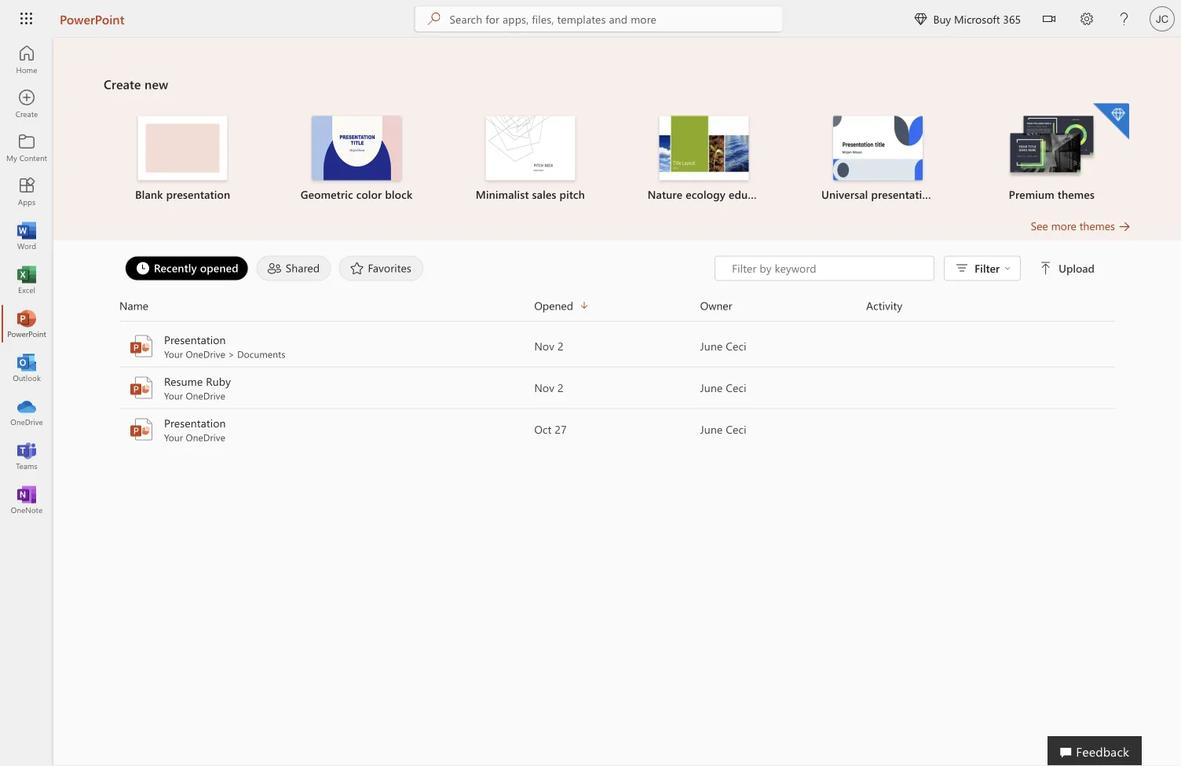 Task type: describe. For each thing, give the bounding box(es) containing it.
geometric color block element
[[279, 116, 434, 202]]

shared element
[[257, 256, 331, 281]]

powerpoint image for resume
[[129, 375, 154, 400]]

presentation for universal presentation
[[872, 187, 936, 202]]

blank presentation
[[135, 187, 230, 202]]

june ceci for presentation your onedrive
[[701, 422, 747, 436]]

oct
[[535, 422, 552, 436]]

0 vertical spatial powerpoint image
[[19, 316, 35, 332]]

universal presentation element
[[801, 116, 956, 202]]

>
[[228, 348, 235, 360]]

onedrive inside the resume ruby your onedrive
[[186, 389, 226, 402]]

color
[[356, 187, 382, 202]]

jc button
[[1144, 0, 1182, 38]]

ruby
[[206, 374, 231, 389]]

jc
[[1157, 13, 1169, 25]]

resume ruby your onedrive
[[164, 374, 231, 402]]

presentation your onedrive > documents
[[164, 332, 286, 360]]

new
[[145, 75, 168, 92]]

365
[[1004, 11, 1021, 26]]

list inside create new main content
[[104, 102, 1132, 218]]

universal presentation image
[[834, 116, 923, 180]]

outlook image
[[19, 360, 35, 376]]

premium themes element
[[975, 103, 1130, 202]]

create new
[[104, 75, 168, 92]]

recently opened element
[[125, 256, 249, 281]]

universal presentation
[[822, 187, 936, 202]]

onedrive for nov 2
[[186, 348, 226, 360]]

name button
[[119, 297, 535, 315]]

ceci for presentation your onedrive
[[726, 422, 747, 436]]

nov for presentation
[[535, 339, 555, 353]]

june ceci for presentation your onedrive > documents
[[701, 339, 747, 353]]

geometric color block image
[[312, 116, 402, 180]]

powerpoint image
[[129, 334, 154, 359]]

premium templates diamond image
[[1094, 103, 1130, 139]]

sales
[[532, 187, 557, 202]]

create
[[104, 75, 141, 92]]

nature ecology education photo presentation element
[[627, 116, 782, 202]]

activity, column 4 of 4 column header
[[867, 297, 1116, 315]]


[[1040, 262, 1053, 275]]

Search box. Suggestions appear as you type. search field
[[450, 6, 783, 31]]

favorites tab
[[335, 256, 428, 281]]

word image
[[19, 228, 35, 244]]

blank presentation element
[[105, 116, 260, 202]]

upload
[[1059, 261, 1095, 275]]

recently
[[154, 260, 197, 275]]

geometric color block
[[301, 187, 413, 202]]

shared tab
[[253, 256, 335, 281]]

minimalist sales pitch image
[[486, 116, 575, 180]]

your inside the resume ruby your onedrive
[[164, 389, 183, 402]]

recently opened
[[154, 260, 239, 275]]

onedrive image
[[19, 404, 35, 420]]

see
[[1031, 218, 1049, 233]]

june for presentation your onedrive
[[701, 422, 723, 436]]

teams image
[[19, 448, 35, 464]]

owner
[[701, 298, 733, 313]]


[[1043, 13, 1056, 25]]

your for nov 2
[[164, 348, 183, 360]]

onenote image
[[19, 492, 35, 508]]

presentation for nov 2
[[164, 332, 226, 347]]

powerpoint
[[60, 10, 125, 27]]



Task type: vqa. For each thing, say whether or not it's contained in the screenshot.


Task type: locate. For each thing, give the bounding box(es) containing it.
powerpoint banner
[[0, 0, 1182, 40]]

 button
[[1031, 0, 1069, 40]]

name
[[119, 298, 148, 313]]

2 for presentation
[[558, 339, 564, 353]]

your for oct 27
[[164, 431, 183, 444]]

feedback button
[[1048, 736, 1143, 766]]

nov 2 up oct 27
[[535, 380, 564, 395]]

presentation for oct 27
[[164, 416, 226, 430]]

1 presentation from the left
[[166, 187, 230, 202]]

see more themes button
[[1031, 218, 1131, 234]]

0 vertical spatial presentation
[[164, 332, 226, 347]]

feedback
[[1077, 743, 1130, 759]]

opened button
[[535, 297, 701, 315]]

june ceci for resume ruby your onedrive
[[701, 380, 747, 395]]

2 vertical spatial june
[[701, 422, 723, 436]]

favorites element
[[339, 256, 424, 281]]

your
[[164, 348, 183, 360], [164, 389, 183, 402], [164, 431, 183, 444]]

nov 2
[[535, 339, 564, 353], [535, 380, 564, 395]]

2 presentation from the top
[[164, 416, 226, 430]]

universal
[[822, 187, 869, 202]]

1 june from the top
[[701, 339, 723, 353]]

home image
[[19, 52, 35, 68]]

onedrive down ruby
[[186, 389, 226, 402]]

2 june ceci from the top
[[701, 380, 747, 395]]

more
[[1052, 218, 1077, 233]]

nov for resume ruby
[[535, 380, 555, 395]]

2 nov 2 from the top
[[535, 380, 564, 395]]

1 vertical spatial themes
[[1080, 218, 1116, 233]]

your inside presentation your onedrive
[[164, 431, 183, 444]]

1 vertical spatial name presentation cell
[[119, 415, 535, 444]]

powerpoint image left presentation your onedrive
[[129, 417, 154, 442]]

3 june from the top
[[701, 422, 723, 436]]

1 vertical spatial presentation
[[164, 416, 226, 430]]

block
[[385, 187, 413, 202]]

1 vertical spatial june
[[701, 380, 723, 395]]

0 horizontal spatial presentation
[[166, 187, 230, 202]]

2 vertical spatial your
[[164, 431, 183, 444]]

0 vertical spatial name presentation cell
[[119, 332, 535, 360]]

recently opened tab
[[121, 256, 253, 281]]

themes right the more
[[1080, 218, 1116, 233]]

ceci for presentation your onedrive > documents
[[726, 339, 747, 353]]

ceci
[[726, 339, 747, 353], [726, 380, 747, 395], [726, 422, 747, 436]]

activity
[[867, 298, 903, 313]]

nature ecology education photo presentation image
[[660, 116, 749, 180]]

presentation down universal presentation image
[[872, 187, 936, 202]]

ceci for resume ruby your onedrive
[[726, 380, 747, 395]]

1 onedrive from the top
[[186, 348, 226, 360]]

shared
[[286, 260, 320, 275]]

1 name presentation cell from the top
[[119, 332, 535, 360]]

3 june ceci from the top
[[701, 422, 747, 436]]

your down the resume ruby your onedrive
[[164, 431, 183, 444]]

geometric
[[301, 187, 353, 202]]

onedrive for oct 27
[[186, 431, 226, 444]]

1 vertical spatial onedrive
[[186, 389, 226, 402]]

displaying 3 out of 6 files. status
[[715, 256, 1098, 281]]

2 for resume ruby
[[558, 380, 564, 395]]

1 ceci from the top
[[726, 339, 747, 353]]

1 june ceci from the top
[[701, 339, 747, 353]]

microsoft
[[955, 11, 1001, 26]]

2 vertical spatial onedrive
[[186, 431, 226, 444]]

minimalist sales pitch
[[476, 187, 585, 202]]

opened
[[200, 260, 239, 275]]

powerpoint image down powerpoint image
[[129, 375, 154, 400]]

2 ceci from the top
[[726, 380, 747, 395]]

row inside create new main content
[[119, 297, 1116, 322]]

2 onedrive from the top
[[186, 389, 226, 402]]

onedrive left >
[[186, 348, 226, 360]]

onedrive down the resume ruby your onedrive
[[186, 431, 226, 444]]

1 vertical spatial nov
[[535, 380, 555, 395]]

presentation down the resume ruby your onedrive
[[164, 416, 226, 430]]

0 vertical spatial 2
[[558, 339, 564, 353]]

pitch
[[560, 187, 585, 202]]

1 vertical spatial powerpoint image
[[129, 375, 154, 400]]

row containing name
[[119, 297, 1116, 322]]

your up 'resume'
[[164, 348, 183, 360]]

nov 2 for presentation
[[535, 339, 564, 353]]

1 vertical spatial ceci
[[726, 380, 747, 395]]

navigation
[[0, 38, 53, 522]]

premium themes
[[1009, 187, 1095, 202]]


[[1005, 265, 1011, 271]]

nov
[[535, 339, 555, 353], [535, 380, 555, 395]]

2 vertical spatial june ceci
[[701, 422, 747, 436]]

your inside presentation your onedrive > documents
[[164, 348, 183, 360]]

0 vertical spatial themes
[[1058, 187, 1095, 202]]

tab list inside create new main content
[[121, 256, 715, 281]]

powerpoint image
[[19, 316, 35, 332], [129, 375, 154, 400], [129, 417, 154, 442]]

0 vertical spatial ceci
[[726, 339, 747, 353]]

june ceci
[[701, 339, 747, 353], [701, 380, 747, 395], [701, 422, 747, 436]]

oct 27
[[535, 422, 567, 436]]

opened
[[535, 298, 574, 313]]

powerpoint image for presentation
[[129, 417, 154, 442]]

presentation for blank presentation
[[166, 187, 230, 202]]

onedrive inside presentation your onedrive
[[186, 431, 226, 444]]

Filter by keyword text field
[[731, 260, 927, 276]]

1 vertical spatial nov 2
[[535, 380, 564, 395]]

2
[[558, 339, 564, 353], [558, 380, 564, 395]]

2 vertical spatial powerpoint image
[[129, 417, 154, 442]]

excel image
[[19, 272, 35, 288]]

2 2 from the top
[[558, 380, 564, 395]]

2 presentation from the left
[[872, 187, 936, 202]]

create image
[[19, 96, 35, 112]]

27
[[555, 422, 567, 436]]

documents
[[237, 348, 286, 360]]

row
[[119, 297, 1116, 322]]

your down 'resume'
[[164, 389, 183, 402]]

None search field
[[415, 6, 783, 31]]

3 ceci from the top
[[726, 422, 747, 436]]

create new main content
[[53, 38, 1182, 451]]

 upload
[[1040, 261, 1095, 275]]

1 vertical spatial 2
[[558, 380, 564, 395]]

3 onedrive from the top
[[186, 431, 226, 444]]

2 name presentation cell from the top
[[119, 415, 535, 444]]

premium themes image
[[1008, 116, 1097, 179]]

minimalist
[[476, 187, 529, 202]]

onedrive inside presentation your onedrive > documents
[[186, 348, 226, 360]]

 buy microsoft 365
[[915, 11, 1021, 26]]

apps image
[[19, 184, 35, 200]]

0 vertical spatial june ceci
[[701, 339, 747, 353]]

3 your from the top
[[164, 431, 183, 444]]

1 2 from the top
[[558, 339, 564, 353]]

presentation inside presentation your onedrive > documents
[[164, 332, 226, 347]]

name presentation cell down name button
[[119, 332, 535, 360]]

tab list containing recently opened
[[121, 256, 715, 281]]

resume
[[164, 374, 203, 389]]

onedrive
[[186, 348, 226, 360], [186, 389, 226, 402], [186, 431, 226, 444]]

0 vertical spatial onedrive
[[186, 348, 226, 360]]

see more themes
[[1031, 218, 1116, 233]]


[[915, 13, 928, 25]]

2 your from the top
[[164, 389, 183, 402]]

presentation
[[164, 332, 226, 347], [164, 416, 226, 430]]

name presentation cell for nov 2
[[119, 332, 535, 360]]

2 vertical spatial ceci
[[726, 422, 747, 436]]

nov down opened
[[535, 339, 555, 353]]

themes inside button
[[1080, 218, 1116, 233]]

presentation
[[166, 187, 230, 202], [872, 187, 936, 202]]

name presentation cell
[[119, 332, 535, 360], [119, 415, 535, 444]]

nov 2 for resume ruby
[[535, 380, 564, 395]]

favorites
[[368, 260, 412, 275]]

filter 
[[975, 261, 1011, 275]]

owner button
[[701, 297, 867, 315]]

list containing blank presentation
[[104, 102, 1132, 218]]

minimalist sales pitch element
[[453, 116, 608, 202]]

presentation up 'resume'
[[164, 332, 226, 347]]

1 vertical spatial your
[[164, 389, 183, 402]]

name resume ruby cell
[[119, 374, 535, 402]]

2 june from the top
[[701, 380, 723, 395]]

filter
[[975, 261, 1000, 275]]

nov up oct
[[535, 380, 555, 395]]

1 horizontal spatial presentation
[[872, 187, 936, 202]]

0 vertical spatial nov 2
[[535, 339, 564, 353]]

powerpoint image inside name resume ruby cell
[[129, 375, 154, 400]]

1 nov 2 from the top
[[535, 339, 564, 353]]

blank
[[135, 187, 163, 202]]

premium
[[1009, 187, 1055, 202]]

2 up 27
[[558, 380, 564, 395]]

tab list
[[121, 256, 715, 281]]

my content image
[[19, 140, 35, 156]]

0 vertical spatial june
[[701, 339, 723, 353]]

1 nov from the top
[[535, 339, 555, 353]]

1 your from the top
[[164, 348, 183, 360]]

name presentation cell for oct 27
[[119, 415, 535, 444]]

1 presentation from the top
[[164, 332, 226, 347]]

2 down opened
[[558, 339, 564, 353]]

presentation your onedrive
[[164, 416, 226, 444]]

june for resume ruby your onedrive
[[701, 380, 723, 395]]

2 nov from the top
[[535, 380, 555, 395]]

june
[[701, 339, 723, 353], [701, 380, 723, 395], [701, 422, 723, 436]]

list
[[104, 102, 1132, 218]]

buy
[[934, 11, 952, 26]]

0 vertical spatial your
[[164, 348, 183, 360]]

june for presentation your onedrive > documents
[[701, 339, 723, 353]]

0 vertical spatial nov
[[535, 339, 555, 353]]

themes
[[1058, 187, 1095, 202], [1080, 218, 1116, 233]]

powerpoint image down 'excel' image
[[19, 316, 35, 332]]

presentation right blank
[[166, 187, 230, 202]]

nov 2 down opened
[[535, 339, 564, 353]]

themes up see more themes
[[1058, 187, 1095, 202]]

1 vertical spatial june ceci
[[701, 380, 747, 395]]

name presentation cell down name resume ruby cell
[[119, 415, 535, 444]]



